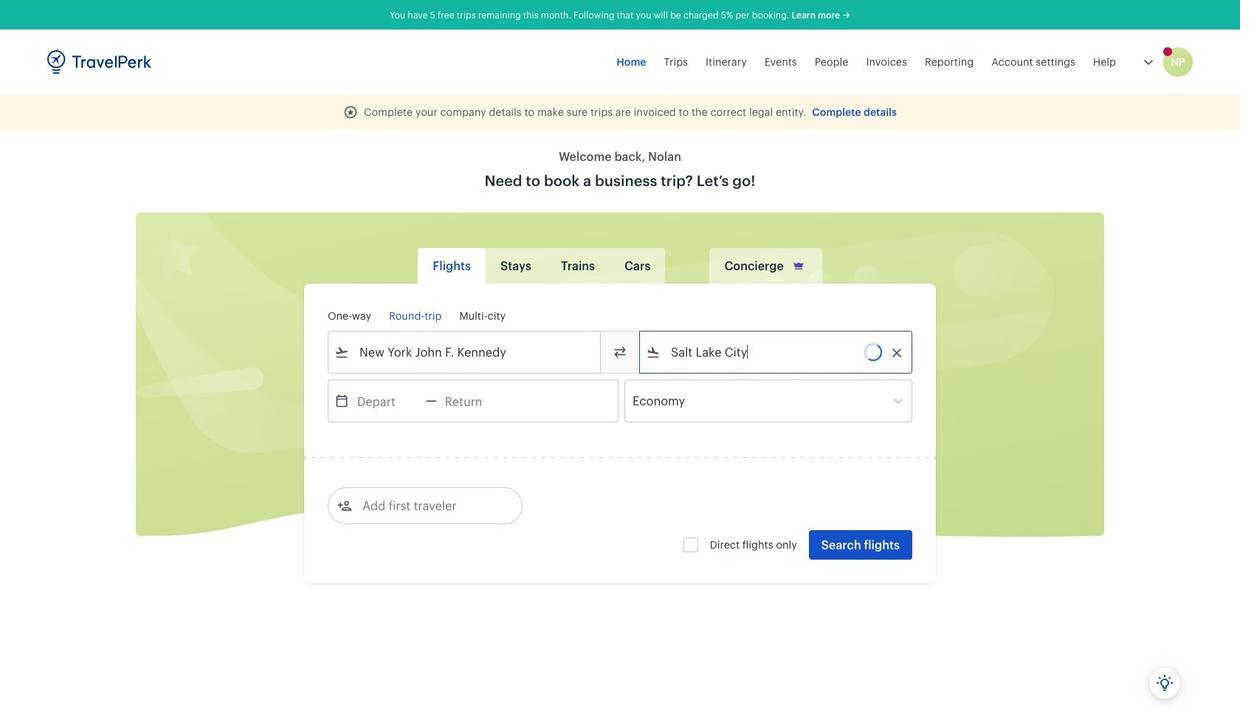 Task type: describe. For each thing, give the bounding box(es) containing it.
To search field
[[661, 340, 893, 364]]



Task type: locate. For each thing, give the bounding box(es) containing it.
Depart text field
[[349, 380, 426, 422]]

Return text field
[[437, 380, 514, 422]]

From search field
[[349, 340, 581, 364]]

Add first traveler search field
[[352, 494, 506, 518]]



